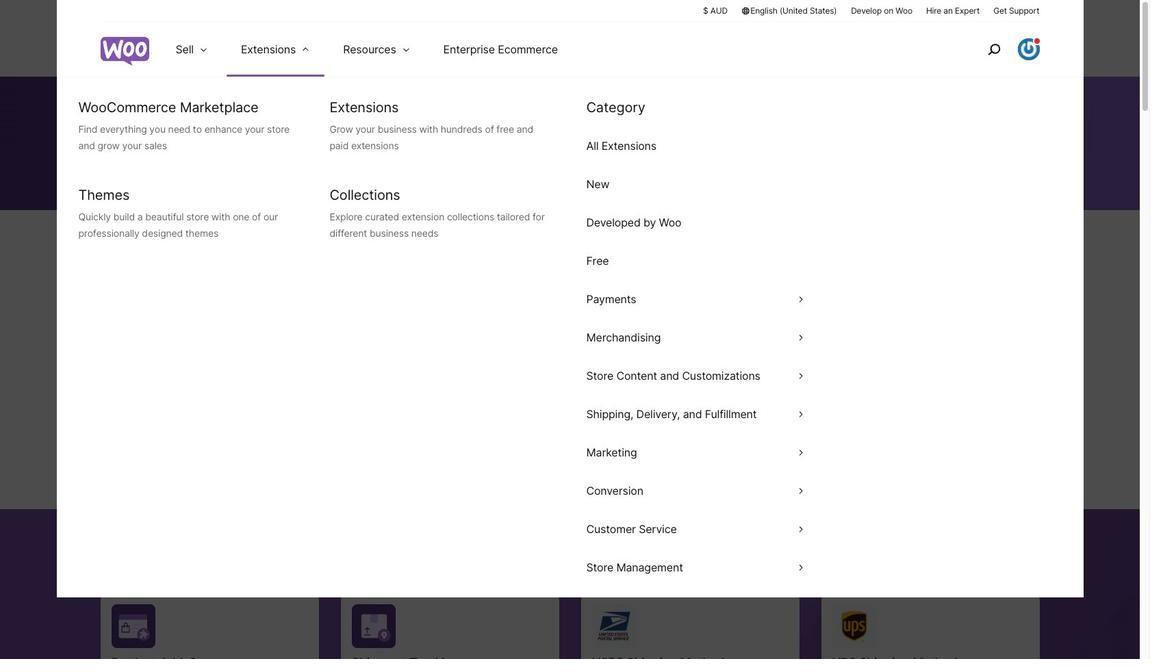 Task type: describe. For each thing, give the bounding box(es) containing it.
service navigation menu element
[[958, 27, 1040, 72]]



Task type: locate. For each thing, give the bounding box(es) containing it.
search image
[[983, 38, 1005, 60]]

open account menu image
[[1018, 38, 1040, 60]]



Task type: vqa. For each thing, say whether or not it's contained in the screenshot.
annually inside the FUEL $79 ANNUALLY
no



